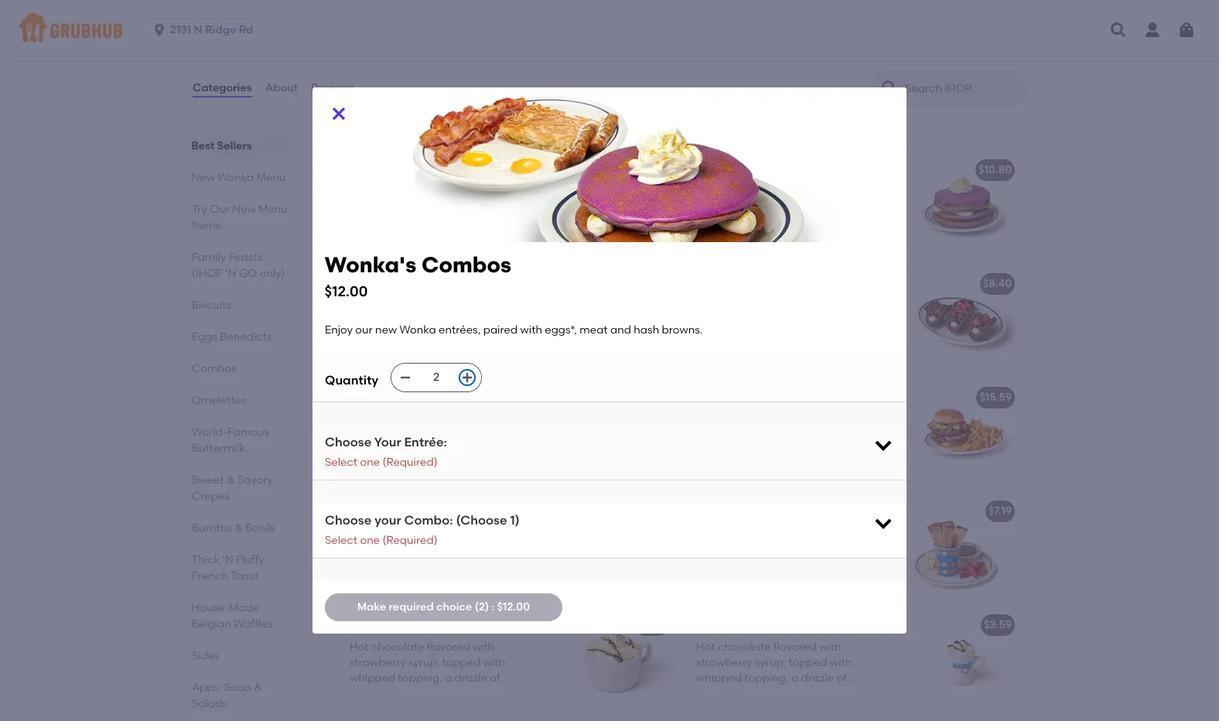 Task type: describe. For each thing, give the bounding box(es) containing it.
link
[[397, 558, 415, 571]]

svg image inside main navigation navigation
[[1110, 21, 1129, 39]]

cream for four purple buttermilk pancakes layered with creamy cheesecake mousse & topped with purple cream cheese icing, whipped topping and gold glitter sugar.
[[853, 217, 887, 230]]

and inside four purple buttermilk pancakes layered with creamy cheesecake mousse & topped with purple cream cheese icing, whipped topping and gold glitter sugar.
[[860, 233, 881, 246]]

wonka's for wonka's perfectly purple pancakes - (short stack)
[[350, 277, 395, 291]]

1 vertical spatial paired
[[484, 324, 518, 337]]

purple down wonka's perfectly purple pancakes - (full stack)
[[816, 217, 850, 230]]

fantastical wonka burger image
[[906, 381, 1022, 482]]

1)
[[510, 513, 520, 528]]

& inside the two purple buttermilk pancakes layered with creamy cheesecake mousse & topped with purple cream cheese icing, whipped topping and gold glitter sugar.
[[393, 331, 401, 344]]

meat inside enjoy our new wonka entrées, paired with eggs*, meat and hash browns.
[[409, 201, 437, 214]]

perfectly for four
[[744, 164, 792, 177]]

topping, for scrumdiddlyumptious strawberry hot chocolate
[[398, 672, 442, 685]]

sugar. inside warm and flaky buttermilk biscuit split and filled with creamy cheesecake mousse, a mixed berry topping, topped with purple cream cheese icing and powdered sugar.
[[498, 476, 530, 489]]

strip
[[478, 543, 501, 556]]

berry
[[506, 444, 533, 458]]

warm and flaky buttermilk biscuit split and filled with creamy cheesecake mousse, a mixed berry topping, topped with purple cream cheese icing and powdered sugar.
[[350, 413, 533, 489]]

about button
[[264, 60, 299, 116]]

2 strawberry from the left
[[832, 619, 891, 632]]

combos for wonka's combos
[[397, 164, 442, 177]]

icing, for four
[[737, 233, 765, 246]]

wonka left burger
[[759, 391, 796, 404]]

& inside burritos & bowls tab
[[235, 522, 243, 535]]

$8.40 button
[[687, 267, 1022, 368]]

cream for two purple buttermilk pancakes layered with creamy cheesecake mousse & topped with purple cream cheese icing, whipped topping and gold glitter sugar.
[[506, 331, 540, 344]]

new inside enjoy our new wonka entrées, paired with eggs*, meat and hash browns.
[[400, 185, 422, 199]]

(2)
[[475, 600, 489, 614]]

$14.39
[[699, 49, 731, 62]]

our inside enjoy our new wonka entrées, paired with eggs*, meat and hash browns.
[[380, 185, 398, 199]]

(ihop
[[192, 267, 223, 280]]

layered for two
[[350, 315, 389, 328]]

combos for wonka's combos $12.00
[[422, 252, 512, 278]]

scrumdiddlyumptious for scrumdiddlyumptious strawberry hot chocolate
[[350, 619, 467, 632]]

purple inside 1 wonka's perfectly purple pancake, 1 scrambled egg, 1 bacon strip and 1 sausage link
[[451, 527, 485, 540]]

flaky
[[408, 413, 433, 426]]

thick 'n fluffy french toast tab
[[192, 552, 289, 584]]

1 vertical spatial enjoy
[[325, 324, 353, 337]]

2131 n ridge rd
[[170, 23, 253, 36]]

burritos & bowls
[[192, 522, 275, 535]]

scrumdiddlyumptious jr. strawberry hot chocolate image
[[906, 609, 1022, 709]]

drizzle for strawberry
[[455, 672, 488, 685]]

1 vertical spatial enjoy our new wonka entrées, paired with eggs*, meat and hash browns.
[[325, 324, 703, 337]]

wonka's combos $12.00
[[325, 252, 512, 300]]

sliced
[[697, 527, 728, 540]]

new wonka menu inside tab
[[192, 171, 286, 184]]

omelettes
[[192, 394, 247, 407]]

sweet
[[192, 474, 224, 487]]

2131 n ridge rd button
[[142, 18, 270, 43]]

purple right "four"
[[722, 185, 756, 199]]

rd
[[239, 23, 253, 36]]

a down scrumdiddlyumptious strawberry hot chocolate
[[445, 672, 452, 685]]

1 horizontal spatial eggs*,
[[545, 324, 577, 337]]

sauce for jr.
[[753, 688, 784, 701]]

savory
[[237, 474, 273, 487]]

daydream berry biscuit image
[[559, 381, 675, 482]]

- for (full
[[886, 164, 891, 177]]

1 horizontal spatial meat
[[580, 324, 608, 337]]

with inside enjoy our new wonka entrées, paired with eggs*, meat and hash browns.
[[350, 201, 372, 214]]

benedicts
[[220, 331, 272, 344]]

wonka's perfectly purple pancakes - (short stack)
[[350, 277, 616, 291]]

sides tab
[[192, 648, 289, 664]]

of for scrumdiddlyumptious jr. strawberry hot chocolate
[[837, 672, 847, 685]]

eggs*, inside enjoy our new wonka entrées, paired with eggs*, meat and hash browns.
[[374, 201, 407, 214]]

1 vertical spatial jr.
[[816, 619, 829, 632]]

strawberries,
[[697, 543, 764, 556]]

jr. magical breakfast medley
[[350, 505, 504, 518]]

wonka's for wonka's perfectly purple pancakes - (full stack)
[[697, 164, 742, 177]]

wonka's
[[356, 527, 400, 540]]

(full
[[893, 164, 916, 177]]

your
[[374, 435, 401, 450]]

new inside tab
[[192, 171, 216, 184]]

eggs benedicts tab
[[192, 329, 289, 345]]

one inside "choose your entrée: select one (required)"
[[360, 456, 380, 469]]

wonka's perfectly purple pancakes - (full stack)
[[697, 164, 953, 177]]

biscuit
[[439, 391, 475, 404]]

Search IHOP search field
[[904, 81, 1023, 96]]

choose for choose your combo: (choose 1)
[[325, 513, 372, 528]]

0 horizontal spatial our
[[356, 324, 373, 337]]

quantity
[[325, 373, 379, 388]]

reviews
[[311, 81, 354, 94]]

scrumdiddlyumptious strawberry hot chocolate image
[[559, 609, 675, 709]]

required
[[389, 600, 434, 614]]

your
[[375, 513, 401, 528]]

whipped inside the two purple buttermilk pancakes layered with creamy cheesecake mousse & topped with purple cream cheese icing, whipped topping and gold glitter sugar.
[[421, 346, 467, 360]]

belgian
[[192, 618, 231, 631]]

$10.80 for four purple buttermilk pancakes layered with creamy cheesecake mousse & topped with purple cream cheese icing, whipped topping and gold glitter sugar.
[[979, 164, 1012, 177]]

cheesecake inside warm and flaky buttermilk biscuit split and filled with creamy cheesecake mousse, a mixed berry topping, topped with purple cream cheese icing and powdered sugar.
[[350, 444, 413, 458]]

'n inside family feasts (ihop 'n go only)
[[225, 267, 236, 280]]

world-famous buttermilk pancakes tab
[[192, 424, 289, 471]]

best sellers tab
[[192, 138, 289, 154]]

burger
[[799, 391, 835, 404]]

family
[[192, 251, 226, 264]]

gold inside four purple buttermilk pancakes layered with creamy cheesecake mousse & topped with purple cream cheese icing, whipped topping and gold glitter sugar.
[[697, 248, 720, 261]]

sides
[[192, 649, 220, 663]]

burritos & bowls tab
[[192, 520, 289, 536]]

1 horizontal spatial hash
[[634, 324, 660, 337]]

(short
[[546, 277, 579, 291]]

banana
[[767, 543, 809, 556]]

our
[[210, 203, 230, 216]]

items
[[192, 219, 221, 232]]

1 vertical spatial entrées,
[[439, 324, 481, 337]]

$15.59
[[980, 391, 1012, 404]]

and inside 'sliced french toast with a side of strawberries, banana and chocolate dipping sauce.'
[[811, 543, 832, 556]]

$3.59
[[985, 619, 1012, 632]]

$12.00 inside wonka's combos $12.00
[[325, 282, 368, 300]]

pancake,
[[487, 527, 536, 540]]

house-
[[192, 601, 230, 615]]

glitter inside four purple buttermilk pancakes layered with creamy cheesecake mousse & topped with purple cream cheese icing, whipped topping and gold glitter sugar.
[[723, 248, 754, 261]]

svg image inside 2131 n ridge rd button
[[152, 22, 167, 38]]

french inside 'sliced french toast with a side of strawberries, banana and chocolate dipping sauce.'
[[731, 527, 767, 540]]

+ for $14.39 +
[[731, 49, 738, 62]]

biscuits
[[192, 299, 232, 312]]

try our new menu items
[[192, 203, 288, 232]]

cheesecake for four purple buttermilk pancakes layered with creamy cheesecake mousse & topped with purple cream cheese icing, whipped topping and gold glitter sugar.
[[806, 201, 869, 214]]

sauce.
[[740, 558, 774, 571]]

hoverchoc pancake tacos image
[[906, 267, 1022, 368]]

cheesecake for two purple buttermilk pancakes layered with creamy cheesecake mousse & topped with purple cream cheese icing, whipped topping and gold glitter sugar.
[[459, 315, 522, 328]]

dipping
[[697, 558, 737, 571]]

purple down wonka's perfectly purple pancakes - (short stack)
[[470, 331, 503, 344]]

topped down scrumdiddlyumptious strawberry hot chocolate
[[442, 656, 481, 669]]

wonka's combos
[[350, 164, 442, 177]]

wonka's perfectly purple pancakes - (full stack) image
[[906, 154, 1022, 254]]

scrumdiddlyumptious for scrumdiddlyumptious jr. strawberry hot chocolate
[[697, 619, 814, 632]]

strawberry for scrumdiddlyumptious jr. strawberry hot chocolate
[[697, 656, 753, 669]]

2131
[[170, 23, 191, 36]]

main navigation navigation
[[0, 0, 1220, 60]]

four purple buttermilk pancakes layered with creamy cheesecake mousse & topped with purple cream cheese icing, whipped topping and gold glitter sugar.
[[697, 185, 887, 261]]

famous
[[228, 426, 269, 439]]

and inside enjoy our new wonka entrées, paired with eggs*, meat and hash browns.
[[440, 201, 461, 214]]

(required) inside choose your combo: (choose 1) select one (required)
[[383, 534, 438, 547]]

hash inside enjoy our new wonka entrées, paired with eggs*, meat and hash browns.
[[463, 201, 489, 214]]

'n inside thick 'n fluffy french toast
[[223, 553, 234, 567]]

purple right 'two'
[[373, 299, 407, 312]]

scrumdiddlyumptious jr. strawberry hot chocolate
[[697, 619, 971, 632]]

$14.39 +
[[699, 49, 738, 62]]

and inside the two purple buttermilk pancakes layered with creamy cheesecake mousse & topped with purple cream cheese icing, whipped topping and gold glitter sugar.
[[513, 346, 534, 360]]

1 horizontal spatial $12.00
[[497, 600, 530, 614]]

biscuit
[[492, 413, 526, 426]]

cheese inside warm and flaky buttermilk biscuit split and filled with creamy cheesecake mousse, a mixed berry topping, topped with purple cream cheese icing and powdered sugar.
[[350, 476, 388, 489]]

entrée:
[[404, 435, 447, 450]]

purple for two purple buttermilk pancakes layered with creamy cheesecake mousse & topped with purple cream cheese icing, whipped topping and gold glitter sugar.
[[447, 277, 482, 291]]

sliced french toast with a side of strawberries, banana and chocolate dipping sauce.
[[697, 527, 888, 571]]

best sellers
[[192, 139, 252, 152]]

perfectly for two
[[397, 277, 445, 291]]

:
[[492, 600, 495, 614]]

pancakes for four purple buttermilk pancakes layered with creamy cheesecake mousse & topped with purple cream cheese icing, whipped topping and gold glitter sugar.
[[815, 185, 867, 199]]

daydream
[[350, 391, 406, 404]]

cheese for two purple buttermilk pancakes layered with creamy cheesecake mousse & topped with purple cream cheese icing, whipped topping and gold glitter sugar.
[[350, 346, 388, 360]]

$7.19
[[989, 505, 1012, 518]]

perfectly inside 1 wonka's perfectly purple pancake, 1 scrambled egg, 1 bacon strip and 1 sausage link
[[403, 527, 449, 540]]

0 vertical spatial menu
[[439, 117, 483, 136]]

soup
[[225, 681, 251, 694]]

hot chocolate flavored with strawberry syrup, topped with whipped topping, a drizzle of chocolate sauce and gold glitter sugar. for strawberry
[[350, 641, 521, 717]]

wonka's perfectly purple pancakes - (short stack) image
[[559, 267, 675, 368]]

french inside thick 'n fluffy french toast
[[192, 570, 228, 583]]

1 left the 'wonka's'
[[350, 527, 354, 540]]

(required) inside "choose your entrée: select one (required)"
[[383, 456, 438, 469]]

thick
[[192, 553, 220, 567]]

$4.79
[[638, 619, 666, 632]]

topped down scrumdiddlyumptious jr. strawberry hot chocolate
[[789, 656, 828, 669]]

categories button
[[192, 60, 253, 116]]

entrées, inside enjoy our new wonka entrées, paired with eggs*, meat and hash browns.
[[464, 185, 506, 199]]

1 chocolate from the left
[[553, 619, 609, 632]]

world-famous buttermilk pancakes sweet & savory crepes
[[192, 426, 273, 503]]

buttermilk for two
[[410, 299, 464, 312]]

wonka's combos image
[[559, 154, 675, 254]]



Task type: vqa. For each thing, say whether or not it's contained in the screenshot.
House-
yes



Task type: locate. For each thing, give the bounding box(es) containing it.
apps,
[[192, 681, 222, 694]]

1 vertical spatial new wonka menu
[[192, 171, 286, 184]]

0 vertical spatial topping
[[816, 233, 857, 246]]

1 horizontal spatial strawberry
[[832, 619, 891, 632]]

cream down wonka's perfectly purple pancakes - (full stack)
[[853, 217, 887, 230]]

& inside four purple buttermilk pancakes layered with creamy cheesecake mousse & topped with purple cream cheese icing, whipped topping and gold glitter sugar.
[[740, 217, 748, 230]]

$12.00 +
[[629, 164, 668, 177]]

cream inside warm and flaky buttermilk biscuit split and filled with creamy cheesecake mousse, a mixed berry topping, topped with purple cream cheese icing and powdered sugar.
[[499, 460, 533, 473]]

1 vertical spatial cream
[[506, 331, 540, 344]]

purple inside warm and flaky buttermilk biscuit split and filled with creamy cheesecake mousse, a mixed berry topping, topped with purple cream cheese icing and powdered sugar.
[[462, 460, 496, 473]]

fantastical
[[697, 391, 757, 404]]

- left (short
[[539, 277, 544, 291]]

enjoy our new wonka entrées, paired with eggs*, meat and hash browns.
[[350, 185, 543, 214], [325, 324, 703, 337]]

topping for two purple buttermilk pancakes layered with creamy cheesecake mousse & topped with purple cream cheese icing, whipped topping and gold glitter sugar.
[[469, 346, 511, 360]]

1 vertical spatial choose
[[325, 513, 372, 528]]

buttermilk inside warm and flaky buttermilk biscuit split and filled with creamy cheesecake mousse, a mixed berry topping, topped with purple cream cheese icing and powdered sugar.
[[435, 413, 489, 426]]

cream down wonka's perfectly purple pancakes - (short stack)
[[506, 331, 540, 344]]

new down 'wonka's combos'
[[400, 185, 422, 199]]

hot chocolate flavored with strawberry syrup, topped with whipped topping, a drizzle of chocolate sauce and gold glitter sugar.
[[350, 641, 521, 717], [697, 641, 867, 717]]

1 vertical spatial -
[[539, 277, 544, 291]]

0 vertical spatial jr.
[[350, 505, 363, 518]]

select down split
[[325, 456, 358, 469]]

go
[[239, 267, 257, 280]]

mousse,
[[416, 444, 459, 458]]

1 drizzle from the left
[[455, 672, 488, 685]]

pancakes for two purple buttermilk pancakes layered with creamy cheesecake mousse & topped with purple cream cheese icing, whipped topping and gold glitter sugar.
[[484, 277, 537, 291]]

1 vertical spatial (required)
[[383, 534, 438, 547]]

0 vertical spatial pancakes
[[831, 164, 883, 177]]

2 horizontal spatial new
[[337, 117, 374, 136]]

mousse for two
[[350, 331, 390, 344]]

1 vertical spatial one
[[360, 534, 380, 547]]

1 vertical spatial select
[[325, 534, 358, 547]]

2 scrumdiddlyumptious from the left
[[697, 619, 814, 632]]

1 horizontal spatial $10.80
[[979, 164, 1012, 177]]

1 vertical spatial 'n
[[223, 553, 234, 567]]

cheese down "four"
[[697, 233, 734, 246]]

2 vertical spatial pancakes
[[192, 458, 243, 471]]

combos inside wonka's combos $12.00
[[422, 252, 512, 278]]

pancakes left (full
[[831, 164, 883, 177]]

2 chocolate from the left
[[915, 619, 971, 632]]

'n right thick
[[223, 553, 234, 567]]

new down best
[[192, 171, 216, 184]]

2 vertical spatial purple
[[451, 527, 485, 540]]

waffles
[[234, 618, 273, 631]]

biscuits tab
[[192, 297, 289, 313]]

1 hot chocolate flavored with strawberry syrup, topped with whipped topping, a drizzle of chocolate sauce and gold glitter sugar. from the left
[[350, 641, 521, 717]]

make
[[357, 600, 386, 614]]

$8.40
[[984, 277, 1012, 291]]

one down your
[[360, 456, 380, 469]]

2 flavored from the left
[[774, 641, 817, 654]]

wonka up 'wonka's combos'
[[378, 117, 435, 136]]

flavored for jr.
[[774, 641, 817, 654]]

gold inside the two purple buttermilk pancakes layered with creamy cheesecake mousse & topped with purple cream cheese icing, whipped topping and gold glitter sugar.
[[350, 362, 373, 375]]

topping up the biscuit
[[469, 346, 511, 360]]

drizzle down scrumdiddlyumptious jr. strawberry hot chocolate
[[801, 672, 834, 685]]

combo:
[[404, 513, 453, 528]]

0 vertical spatial (required)
[[383, 456, 438, 469]]

omelettes tab
[[192, 392, 289, 409]]

syrup, for strawberry
[[409, 656, 440, 669]]

2 horizontal spatial topping,
[[745, 672, 789, 685]]

0 horizontal spatial french
[[192, 570, 228, 583]]

mixed
[[471, 444, 503, 458]]

1 syrup, from the left
[[409, 656, 440, 669]]

strawberry
[[350, 656, 406, 669], [697, 656, 753, 669]]

topping, for scrumdiddlyumptious jr. strawberry hot chocolate
[[745, 672, 789, 685]]

pancakes
[[831, 164, 883, 177], [484, 277, 537, 291], [192, 458, 243, 471]]

ridge
[[205, 23, 236, 36]]

topping for four purple buttermilk pancakes layered with creamy cheesecake mousse & topped with purple cream cheese icing, whipped topping and gold glitter sugar.
[[816, 233, 857, 246]]

choose your entrée: select one (required)
[[325, 435, 447, 469]]

one inside choose your combo: (choose 1) select one (required)
[[360, 534, 380, 547]]

enjoy our new wonka entrées, paired with eggs*, meat and hash browns. down wonka's perfectly purple pancakes - (short stack)
[[325, 324, 703, 337]]

icing
[[390, 476, 416, 489]]

1 horizontal spatial sauce
[[753, 688, 784, 701]]

2 vertical spatial cream
[[499, 460, 533, 473]]

1 vertical spatial our
[[356, 324, 373, 337]]

burritos
[[192, 522, 232, 535]]

house-made belgian waffles tab
[[192, 600, 289, 632]]

mousse inside four purple buttermilk pancakes layered with creamy cheesecake mousse & topped with purple cream cheese icing, whipped topping and gold glitter sugar.
[[697, 217, 737, 230]]

layered for four
[[697, 201, 736, 214]]

cheese left icing
[[350, 476, 388, 489]]

salads
[[192, 697, 227, 711]]

combos inside tab
[[192, 362, 237, 375]]

chocolate inside 'sliced french toast with a side of strawberries, banana and chocolate dipping sauce.'
[[835, 543, 888, 556]]

1 horizontal spatial topping,
[[398, 672, 442, 685]]

scrambled
[[350, 543, 406, 556]]

gold down scrumdiddlyumptious strawberry hot chocolate
[[464, 688, 487, 701]]

new up quantity
[[375, 324, 397, 337]]

mousse down "four"
[[697, 217, 737, 230]]

topping
[[816, 233, 857, 246], [469, 346, 511, 360]]

a down scrumdiddlyumptious jr. strawberry hot chocolate
[[792, 672, 799, 685]]

choose left your in the left bottom of the page
[[325, 513, 372, 528]]

cream inside the two purple buttermilk pancakes layered with creamy cheesecake mousse & topped with purple cream cheese icing, whipped topping and gold glitter sugar.
[[506, 331, 540, 344]]

breakfast
[[412, 505, 463, 518]]

topped inside four purple buttermilk pancakes layered with creamy cheesecake mousse & topped with purple cream cheese icing, whipped topping and gold glitter sugar.
[[750, 217, 789, 230]]

menu inside try our new menu items
[[258, 203, 288, 216]]

1 horizontal spatial svg image
[[1110, 21, 1129, 39]]

egg,
[[409, 543, 432, 556]]

-
[[886, 164, 891, 177], [539, 277, 544, 291]]

creamy
[[763, 201, 803, 214], [416, 315, 456, 328], [450, 429, 490, 442]]

hot chocolate flavored with strawberry syrup, topped with whipped topping, a drizzle of chocolate sauce and gold glitter sugar. down scrumdiddlyumptious jr. strawberry hot chocolate
[[697, 641, 867, 717]]

0 vertical spatial enjoy
[[350, 185, 378, 199]]

stack) right (full
[[918, 164, 953, 177]]

creamy for two
[[416, 315, 456, 328]]

- for (short
[[539, 277, 544, 291]]

new wonka menu tab
[[192, 170, 289, 186]]

1 horizontal spatial topping
[[816, 233, 857, 246]]

1 horizontal spatial drizzle
[[801, 672, 834, 685]]

2 vertical spatial new
[[232, 203, 256, 216]]

sugar. inside the two purple buttermilk pancakes layered with creamy cheesecake mousse & topped with purple cream cheese icing, whipped topping and gold glitter sugar.
[[409, 362, 441, 375]]

wonka down 'wonka's combos'
[[425, 185, 461, 199]]

topping inside the two purple buttermilk pancakes layered with creamy cheesecake mousse & topped with purple cream cheese icing, whipped topping and gold glitter sugar.
[[469, 346, 511, 360]]

feasts
[[229, 251, 263, 264]]

creamy inside the two purple buttermilk pancakes layered with creamy cheesecake mousse & topped with purple cream cheese icing, whipped topping and gold glitter sugar.
[[416, 315, 456, 328]]

1 strawberry from the left
[[469, 619, 528, 632]]

choose down warm
[[325, 435, 372, 450]]

1 horizontal spatial new wonka menu
[[337, 117, 483, 136]]

2 vertical spatial $12.00
[[497, 600, 530, 614]]

with inside 'sliced french toast with a side of strawberries, banana and chocolate dipping sauce.'
[[799, 527, 821, 540]]

0 vertical spatial +
[[731, 49, 738, 62]]

1 vertical spatial $10.80
[[633, 391, 666, 404]]

0 horizontal spatial stack)
[[581, 277, 616, 291]]

pancakes inside the world-famous buttermilk pancakes sweet & savory crepes
[[192, 458, 243, 471]]

syrup, down scrumdiddlyumptious jr. strawberry hot chocolate
[[755, 656, 787, 669]]

browns.
[[492, 201, 532, 214], [662, 324, 703, 337]]

gold down scrumdiddlyumptious jr. strawberry hot chocolate
[[810, 688, 834, 701]]

2 select from the top
[[325, 534, 358, 547]]

0 horizontal spatial chocolate
[[553, 619, 609, 632]]

perfectly up the two purple buttermilk pancakes layered with creamy cheesecake mousse & topped with purple cream cheese icing, whipped topping and gold glitter sugar.
[[397, 277, 445, 291]]

0 vertical spatial new wonka menu
[[337, 117, 483, 136]]

creamy for four
[[763, 201, 803, 214]]

1 vertical spatial svg image
[[873, 512, 895, 534]]

flavored for strawberry
[[427, 641, 471, 654]]

1 vertical spatial browns.
[[662, 324, 703, 337]]

a inside 'sliced french toast with a side of strawberries, banana and chocolate dipping sauce.'
[[824, 527, 831, 540]]

enjoy down 'two'
[[325, 324, 353, 337]]

eggs*, down (short
[[545, 324, 577, 337]]

2 syrup, from the left
[[755, 656, 787, 669]]

1 horizontal spatial syrup,
[[755, 656, 787, 669]]

1 right 1)
[[539, 527, 543, 540]]

syrup, for jr.
[[755, 656, 787, 669]]

choose inside choose your combo: (choose 1) select one (required)
[[325, 513, 372, 528]]

1 vertical spatial $12.00
[[325, 282, 368, 300]]

eggs*, down 'wonka's combos'
[[374, 201, 407, 214]]

thick 'n fluffy french toast
[[192, 553, 264, 583]]

'n left "go"
[[225, 267, 236, 280]]

layered down "four"
[[697, 201, 736, 214]]

of
[[858, 527, 868, 540], [490, 672, 501, 685], [837, 672, 847, 685]]

enjoy our new wonka entrées, paired with eggs*, meat and hash browns. down 'wonka's combos'
[[350, 185, 543, 214]]

0 horizontal spatial syrup,
[[409, 656, 440, 669]]

buttermilk down wonka's perfectly purple pancakes - (short stack)
[[410, 299, 464, 312]]

wonka down sellers
[[218, 171, 255, 184]]

$10.80
[[979, 164, 1012, 177], [633, 391, 666, 404]]

1 wonka's perfectly purple pancake, 1 scrambled egg, 1 bacon strip and 1 sausage link
[[350, 527, 543, 571]]

0 vertical spatial enjoy our new wonka entrées, paired with eggs*, meat and hash browns.
[[350, 185, 543, 214]]

0 vertical spatial icing,
[[737, 233, 765, 246]]

1 strawberry from the left
[[350, 656, 406, 669]]

buttermilk inside the two purple buttermilk pancakes layered with creamy cheesecake mousse & topped with purple cream cheese icing, whipped topping and gold glitter sugar.
[[410, 299, 464, 312]]

2 sauce from the left
[[753, 688, 784, 701]]

search icon image
[[881, 79, 899, 98]]

gold
[[697, 248, 720, 261], [350, 362, 373, 375], [464, 688, 487, 701], [810, 688, 834, 701]]

select up sausage
[[325, 534, 358, 547]]

0 vertical spatial one
[[360, 456, 380, 469]]

hot chocolate flavored with strawberry syrup, topped with whipped topping, a drizzle of chocolate sauce and gold glitter sugar. for jr.
[[697, 641, 867, 717]]

cream inside four purple buttermilk pancakes layered with creamy cheesecake mousse & topped with purple cream cheese icing, whipped topping and gold glitter sugar.
[[853, 217, 887, 230]]

0 horizontal spatial new
[[375, 324, 397, 337]]

1 horizontal spatial icing,
[[737, 233, 765, 246]]

0 horizontal spatial scrumdiddlyumptious
[[350, 619, 467, 632]]

topped up input item quantity number field
[[404, 331, 442, 344]]

1 horizontal spatial browns.
[[662, 324, 703, 337]]

cheese inside four purple buttermilk pancakes layered with creamy cheesecake mousse & topped with purple cream cheese icing, whipped topping and gold glitter sugar.
[[697, 233, 734, 246]]

wonka's inside wonka's combos $12.00
[[325, 252, 417, 278]]

paired inside enjoy our new wonka entrées, paired with eggs*, meat and hash browns.
[[508, 185, 543, 199]]

0 vertical spatial new
[[337, 117, 374, 136]]

wonka up input item quantity number field
[[400, 324, 436, 337]]

cheesecake inside the two purple buttermilk pancakes layered with creamy cheesecake mousse & topped with purple cream cheese icing, whipped topping and gold glitter sugar.
[[459, 315, 522, 328]]

1 vertical spatial new
[[375, 324, 397, 337]]

0 horizontal spatial sauce
[[406, 688, 438, 701]]

1 horizontal spatial scrumdiddlyumptious
[[697, 619, 814, 632]]

new wonka menu up 'wonka's combos'
[[337, 117, 483, 136]]

layered inside four purple buttermilk pancakes layered with creamy cheesecake mousse & topped with purple cream cheese icing, whipped topping and gold glitter sugar.
[[697, 201, 736, 214]]

1
[[350, 527, 354, 540], [539, 527, 543, 540], [435, 543, 439, 556], [527, 543, 531, 556]]

topped inside the two purple buttermilk pancakes layered with creamy cheesecake mousse & topped with purple cream cheese icing, whipped topping and gold glitter sugar.
[[404, 331, 442, 344]]

a
[[462, 444, 469, 458], [824, 527, 831, 540], [445, 672, 452, 685], [792, 672, 799, 685]]

crepes
[[192, 490, 230, 503]]

purple
[[794, 164, 829, 177], [447, 277, 482, 291], [451, 527, 485, 540]]

berry
[[409, 391, 437, 404]]

strawberry for scrumdiddlyumptious strawberry hot chocolate
[[350, 656, 406, 669]]

2 hot chocolate flavored with strawberry syrup, topped with whipped topping, a drizzle of chocolate sauce and gold glitter sugar. from the left
[[697, 641, 867, 717]]

jr. magical breakfast medley image
[[559, 495, 675, 596]]

1 choose from the top
[[325, 435, 372, 450]]

stack) for wonka's perfectly purple pancakes - (short stack)
[[581, 277, 616, 291]]

choice
[[437, 600, 472, 614]]

world-
[[192, 426, 228, 439]]

pancakes inside the two purple buttermilk pancakes layered with creamy cheesecake mousse & topped with purple cream cheese icing, whipped topping and gold glitter sugar.
[[466, 299, 518, 312]]

fluffy
[[236, 553, 264, 567]]

1 sauce from the left
[[406, 688, 438, 701]]

new wonka menu down best sellers tab
[[192, 171, 286, 184]]

1 horizontal spatial hot chocolate flavored with strawberry syrup, topped with whipped topping, a drizzle of chocolate sauce and gold glitter sugar.
[[697, 641, 867, 717]]

topping inside four purple buttermilk pancakes layered with creamy cheesecake mousse & topped with purple cream cheese icing, whipped topping and gold glitter sugar.
[[816, 233, 857, 246]]

pancakes for four purple buttermilk pancakes layered with creamy cheesecake mousse & topped with purple cream cheese icing, whipped topping and gold glitter sugar.
[[831, 164, 883, 177]]

drizzle down scrumdiddlyumptious strawberry hot chocolate
[[455, 672, 488, 685]]

reviews button
[[310, 60, 355, 116]]

1 horizontal spatial french
[[731, 527, 767, 540]]

1 vertical spatial stack)
[[581, 277, 616, 291]]

purple for four purple buttermilk pancakes layered with creamy cheesecake mousse & topped with purple cream cheese icing, whipped topping and gold glitter sugar.
[[794, 164, 829, 177]]

creamy down wonka's perfectly purple pancakes - (full stack)
[[763, 201, 803, 214]]

pancakes inside four purple buttermilk pancakes layered with creamy cheesecake mousse & topped with purple cream cheese icing, whipped topping and gold glitter sugar.
[[815, 185, 867, 199]]

our down 'two'
[[356, 324, 373, 337]]

two
[[350, 299, 371, 312]]

1 vertical spatial cheese
[[350, 346, 388, 360]]

icing, inside the two purple buttermilk pancakes layered with creamy cheesecake mousse & topped with purple cream cheese icing, whipped topping and gold glitter sugar.
[[390, 346, 418, 360]]

flavored down scrumdiddlyumptious strawberry hot chocolate
[[427, 641, 471, 654]]

sweet & savory crepes tab
[[192, 472, 289, 505]]

of down scrumdiddlyumptious jr. strawberry hot chocolate
[[837, 672, 847, 685]]

drizzle for jr.
[[801, 672, 834, 685]]

chocolate left $4.79
[[553, 619, 609, 632]]

syrup, down required at the left bottom
[[409, 656, 440, 669]]

toast
[[770, 527, 797, 540]]

0 horizontal spatial $12.00
[[325, 282, 368, 300]]

try our new menu items tab
[[192, 201, 289, 234]]

new
[[400, 185, 422, 199], [375, 324, 397, 337]]

menu
[[439, 117, 483, 136], [257, 171, 286, 184], [258, 203, 288, 216]]

wonka inside the new wonka menu tab
[[218, 171, 255, 184]]

powdered
[[442, 476, 495, 489]]

wonka's for wonka's combos
[[350, 164, 395, 177]]

(required)
[[383, 456, 438, 469], [383, 534, 438, 547]]

eggs
[[192, 331, 217, 344]]

cheesecake inside four purple buttermilk pancakes layered with creamy cheesecake mousse & topped with purple cream cheese icing, whipped topping and gold glitter sugar.
[[806, 201, 869, 214]]

cheesecake down wonka's perfectly purple pancakes - (short stack)
[[459, 315, 522, 328]]

2 vertical spatial creamy
[[450, 429, 490, 442]]

0 vertical spatial perfectly
[[744, 164, 792, 177]]

pancakes down wonka's perfectly purple pancakes - (full stack)
[[815, 185, 867, 199]]

0 horizontal spatial pancakes
[[466, 299, 518, 312]]

0 horizontal spatial jr.
[[350, 505, 363, 518]]

topping down wonka's perfectly purple pancakes - (full stack)
[[816, 233, 857, 246]]

glitter inside the two purple buttermilk pancakes layered with creamy cheesecake mousse & topped with purple cream cheese icing, whipped topping and gold glitter sugar.
[[376, 362, 407, 375]]

eggs benedicts
[[192, 331, 272, 344]]

1 horizontal spatial -
[[886, 164, 891, 177]]

1 horizontal spatial new
[[400, 185, 422, 199]]

0 vertical spatial choose
[[325, 435, 372, 450]]

of right side
[[858, 527, 868, 540]]

chocolate
[[835, 543, 888, 556], [371, 641, 425, 654], [718, 641, 772, 654], [350, 688, 403, 701], [697, 688, 750, 701]]

combos
[[397, 164, 442, 177], [422, 252, 512, 278], [192, 362, 237, 375]]

select inside "choose your entrée: select one (required)"
[[325, 456, 358, 469]]

our down 'wonka's combos'
[[380, 185, 398, 199]]

buttermilk
[[759, 185, 813, 199], [410, 299, 464, 312], [435, 413, 489, 426]]

2 vertical spatial buttermilk
[[435, 413, 489, 426]]

$11.99
[[352, 49, 382, 62]]

1 horizontal spatial stack)
[[918, 164, 953, 177]]

mousse inside the two purple buttermilk pancakes layered with creamy cheesecake mousse & topped with purple cream cheese icing, whipped topping and gold glitter sugar.
[[350, 331, 390, 344]]

menu inside tab
[[257, 171, 286, 184]]

french up strawberries,
[[731, 527, 767, 540]]

cheese for four purple buttermilk pancakes layered with creamy cheesecake mousse & topped with purple cream cheese icing, whipped topping and gold glitter sugar.
[[697, 233, 734, 246]]

filled
[[398, 429, 423, 442]]

pancakes left (short
[[484, 277, 537, 291]]

new right our
[[232, 203, 256, 216]]

mousse down 'two'
[[350, 331, 390, 344]]

1 horizontal spatial pancakes
[[815, 185, 867, 199]]

hot chocolate flavored with strawberry syrup, topped with whipped topping, a drizzle of chocolate sauce and gold glitter sugar. down scrumdiddlyumptious strawberry hot chocolate
[[350, 641, 521, 717]]

2 horizontal spatial $12.00
[[629, 164, 662, 177]]

1 scrumdiddlyumptious from the left
[[350, 619, 467, 632]]

0 horizontal spatial eggs*,
[[374, 201, 407, 214]]

pancakes down wonka's perfectly purple pancakes - (short stack)
[[466, 299, 518, 312]]

topped inside warm and flaky buttermilk biscuit split and filled with creamy cheesecake mousse, a mixed berry topping, topped with purple cream cheese icing and powdered sugar.
[[397, 460, 435, 473]]

1 right egg,
[[435, 543, 439, 556]]

sausage
[[350, 558, 394, 571]]

whipped inside four purple buttermilk pancakes layered with creamy cheesecake mousse & topped with purple cream cheese icing, whipped topping and gold glitter sugar.
[[768, 233, 814, 246]]

scrumdiddlyumptious down sauce.
[[697, 619, 814, 632]]

0 vertical spatial our
[[380, 185, 398, 199]]

a inside warm and flaky buttermilk biscuit split and filled with creamy cheesecake mousse, a mixed berry topping, topped with purple cream cheese icing and powdered sugar.
[[462, 444, 469, 458]]

2 choose from the top
[[325, 513, 372, 528]]

gold up daydream
[[350, 362, 373, 375]]

creamy inside warm and flaky buttermilk biscuit split and filled with creamy cheesecake mousse, a mixed berry topping, topped with purple cream cheese icing and powdered sugar.
[[450, 429, 490, 442]]

bacon
[[441, 543, 475, 556]]

(required) up icing
[[383, 456, 438, 469]]

1 select from the top
[[325, 456, 358, 469]]

new inside try our new menu items
[[232, 203, 256, 216]]

2 vertical spatial perfectly
[[403, 527, 449, 540]]

chocolate left $3.59
[[915, 619, 971, 632]]

cheesecake down wonka's perfectly purple pancakes - (full stack)
[[806, 201, 869, 214]]

cream
[[853, 217, 887, 230], [506, 331, 540, 344], [499, 460, 533, 473]]

1 down pancake, in the bottom left of the page
[[527, 543, 531, 556]]

enjoy down 'wonka's combos'
[[350, 185, 378, 199]]

layered inside the two purple buttermilk pancakes layered with creamy cheesecake mousse & topped with purple cream cheese icing, whipped topping and gold glitter sugar.
[[350, 315, 389, 328]]

icing, inside four purple buttermilk pancakes layered with creamy cheesecake mousse & topped with purple cream cheese icing, whipped topping and gold glitter sugar.
[[737, 233, 765, 246]]

2 vertical spatial cheese
[[350, 476, 388, 489]]

creamy inside four purple buttermilk pancakes layered with creamy cheesecake mousse & topped with purple cream cheese icing, whipped topping and gold glitter sugar.
[[763, 201, 803, 214]]

sugar. inside four purple buttermilk pancakes layered with creamy cheesecake mousse & topped with purple cream cheese icing, whipped topping and gold glitter sugar.
[[756, 248, 788, 261]]

topping, inside warm and flaky buttermilk biscuit split and filled with creamy cheesecake mousse, a mixed berry topping, topped with purple cream cheese icing and powdered sugar.
[[350, 460, 394, 473]]

&
[[740, 217, 748, 230], [393, 331, 401, 344], [227, 474, 235, 487], [235, 522, 243, 535], [254, 681, 262, 694]]

2 strawberry from the left
[[697, 656, 753, 669]]

browns. inside enjoy our new wonka entrées, paired with eggs*, meat and hash browns.
[[492, 201, 532, 214]]

and inside 1 wonka's perfectly purple pancake, 1 scrambled egg, 1 bacon strip and 1 sausage link
[[504, 543, 524, 556]]

2 (required) from the top
[[383, 534, 438, 547]]

2 vertical spatial cheesecake
[[350, 444, 413, 458]]

1 (required) from the top
[[383, 456, 438, 469]]

0 vertical spatial purple
[[794, 164, 829, 177]]

choose inside "choose your entrée: select one (required)"
[[325, 435, 372, 450]]

svg image
[[1110, 21, 1129, 39], [873, 512, 895, 534]]

stack) for wonka's perfectly purple pancakes - (full stack)
[[918, 164, 953, 177]]

one up sausage
[[360, 534, 380, 547]]

cheese up quantity
[[350, 346, 388, 360]]

perfectly up four purple buttermilk pancakes layered with creamy cheesecake mousse & topped with purple cream cheese icing, whipped topping and gold glitter sugar.
[[744, 164, 792, 177]]

pancakes for two purple buttermilk pancakes layered with creamy cheesecake mousse & topped with purple cream cheese icing, whipped topping and gold glitter sugar.
[[466, 299, 518, 312]]

french
[[731, 527, 767, 540], [192, 570, 228, 583]]

0 horizontal spatial topping
[[469, 346, 511, 360]]

buttermilk down wonka's perfectly purple pancakes - (full stack)
[[759, 185, 813, 199]]

of for scrumdiddlyumptious strawberry hot chocolate
[[490, 672, 501, 685]]

a left side
[[824, 527, 831, 540]]

family feasts (ihop 'n go only) tab
[[192, 249, 289, 282]]

wonka's for wonka's combos $12.00
[[325, 252, 417, 278]]

stack) right (short
[[581, 277, 616, 291]]

0 vertical spatial stack)
[[918, 164, 953, 177]]

1 horizontal spatial +
[[731, 49, 738, 62]]

stack)
[[918, 164, 953, 177], [581, 277, 616, 291]]

scrumdiddlyumptious down required at the left bottom
[[350, 619, 467, 632]]

purple up the two purple buttermilk pancakes layered with creamy cheesecake mousse & topped with purple cream cheese icing, whipped topping and gold glitter sugar.
[[447, 277, 482, 291]]

mousse for four
[[697, 217, 737, 230]]

0 vertical spatial $10.80
[[979, 164, 1012, 177]]

about
[[265, 81, 298, 94]]

made
[[230, 601, 260, 615]]

Input item quantity number field
[[420, 364, 454, 392]]

creamy up mixed
[[450, 429, 490, 442]]

wonka inside enjoy our new wonka entrées, paired with eggs*, meat and hash browns.
[[425, 185, 461, 199]]

1 vertical spatial meat
[[580, 324, 608, 337]]

pancakes down buttermilk
[[192, 458, 243, 471]]

0 vertical spatial $12.00
[[629, 164, 662, 177]]

& inside "apps, soup & salads"
[[254, 681, 262, 694]]

try
[[192, 203, 207, 216]]

1 one from the top
[[360, 456, 380, 469]]

1 flavored from the left
[[427, 641, 471, 654]]

- left (full
[[886, 164, 891, 177]]

0 horizontal spatial hot chocolate flavored with strawberry syrup, topped with whipped topping, a drizzle of chocolate sauce and gold glitter sugar.
[[350, 641, 521, 717]]

purple down mixed
[[462, 460, 496, 473]]

0 vertical spatial cream
[[853, 217, 887, 230]]

(required) up link
[[383, 534, 438, 547]]

buttermilk inside four purple buttermilk pancakes layered with creamy cheesecake mousse & topped with purple cream cheese icing, whipped topping and gold glitter sugar.
[[759, 185, 813, 199]]

2 one from the top
[[360, 534, 380, 547]]

0 horizontal spatial browns.
[[492, 201, 532, 214]]

cream down berry
[[499, 460, 533, 473]]

new
[[337, 117, 374, 136], [192, 171, 216, 184], [232, 203, 256, 216]]

1 horizontal spatial chocolate
[[915, 619, 971, 632]]

apps, soup & salads tab
[[192, 680, 289, 712]]

of down scrumdiddlyumptious strawberry hot chocolate
[[490, 672, 501, 685]]

enjoy inside enjoy our new wonka entrées, paired with eggs*, meat and hash browns.
[[350, 185, 378, 199]]

choose for choose your entrée:
[[325, 435, 372, 450]]

bowls
[[245, 522, 275, 535]]

enjoy
[[350, 185, 378, 199], [325, 324, 353, 337]]

0 vertical spatial browns.
[[492, 201, 532, 214]]

+ for $12.00 +
[[662, 164, 668, 177]]

scrumdiddlyumptious
[[350, 619, 467, 632], [697, 619, 814, 632]]

family feasts (ihop 'n go only)
[[192, 251, 285, 280]]

house-made belgian waffles
[[192, 601, 273, 631]]

1 vertical spatial +
[[662, 164, 668, 177]]

purple up four purple buttermilk pancakes layered with creamy cheesecake mousse & topped with purple cream cheese icing, whipped topping and gold glitter sugar.
[[794, 164, 829, 177]]

jr.
[[350, 505, 363, 518], [816, 619, 829, 632]]

select inside choose your combo: (choose 1) select one (required)
[[325, 534, 358, 547]]

1 vertical spatial perfectly
[[397, 277, 445, 291]]

1 vertical spatial pancakes
[[466, 299, 518, 312]]

wonka's
[[350, 164, 395, 177], [697, 164, 742, 177], [325, 252, 417, 278], [350, 277, 395, 291]]

buttermilk for four
[[759, 185, 813, 199]]

2 drizzle from the left
[[801, 672, 834, 685]]

sauce
[[406, 688, 438, 701], [753, 688, 784, 701]]

0 horizontal spatial pancakes
[[192, 458, 243, 471]]

topped up icing
[[397, 460, 435, 473]]

of inside 'sliced french toast with a side of strawberries, banana and chocolate dipping sauce.'
[[858, 527, 868, 540]]

wonka
[[378, 117, 435, 136], [218, 171, 255, 184], [425, 185, 461, 199], [400, 324, 436, 337], [759, 391, 796, 404]]

best
[[192, 139, 215, 152]]

2 vertical spatial combos
[[192, 362, 237, 375]]

2 horizontal spatial cheesecake
[[806, 201, 869, 214]]

perfectly up egg,
[[403, 527, 449, 540]]

cheesecake down split
[[350, 444, 413, 458]]

& inside the world-famous buttermilk pancakes sweet & savory crepes
[[227, 474, 235, 487]]

toast
[[230, 570, 259, 583]]

scrumdiddlyumptious strawberry hot chocolate
[[350, 619, 609, 632]]

willy's jr. french toast dippers image
[[906, 495, 1022, 596]]

whipped
[[768, 233, 814, 246], [421, 346, 467, 360], [350, 672, 396, 685], [697, 672, 742, 685]]

0 horizontal spatial layered
[[350, 315, 389, 328]]

$11.99 button
[[341, 0, 675, 82]]

combos tab
[[192, 361, 289, 377]]

0 vertical spatial pancakes
[[815, 185, 867, 199]]

split
[[350, 429, 371, 442]]

gold down "four"
[[697, 248, 720, 261]]

sauce for strawberry
[[406, 688, 438, 701]]

svg image
[[1178, 21, 1197, 39], [152, 22, 167, 38], [330, 105, 348, 123], [400, 372, 412, 384], [462, 372, 474, 384], [873, 434, 895, 456]]

purple up bacon on the bottom of page
[[451, 527, 485, 540]]

and
[[440, 201, 461, 214], [860, 233, 881, 246], [611, 324, 632, 337], [513, 346, 534, 360], [384, 413, 405, 426], [374, 429, 395, 442], [418, 476, 439, 489], [504, 543, 524, 556], [811, 543, 832, 556], [440, 688, 461, 701], [787, 688, 808, 701]]

0 horizontal spatial -
[[539, 277, 544, 291]]

cheese inside the two purple buttermilk pancakes layered with creamy cheesecake mousse & topped with purple cream cheese icing, whipped topping and gold glitter sugar.
[[350, 346, 388, 360]]

new down reviews button
[[337, 117, 374, 136]]

creamy down wonka's combos $12.00 at the left
[[416, 315, 456, 328]]

$10.80 for warm and flaky buttermilk biscuit split and filled with creamy cheesecake mousse, a mixed berry topping, topped with purple cream cheese icing and powdered sugar.
[[633, 391, 666, 404]]

0 vertical spatial new
[[400, 185, 422, 199]]

0 vertical spatial eggs*,
[[374, 201, 407, 214]]

topped down wonka's perfectly purple pancakes - (full stack)
[[750, 217, 789, 230]]

daydream berry biscuit
[[350, 391, 475, 404]]

a left mixed
[[462, 444, 469, 458]]

icing, for two
[[390, 346, 418, 360]]

french down thick
[[192, 570, 228, 583]]



